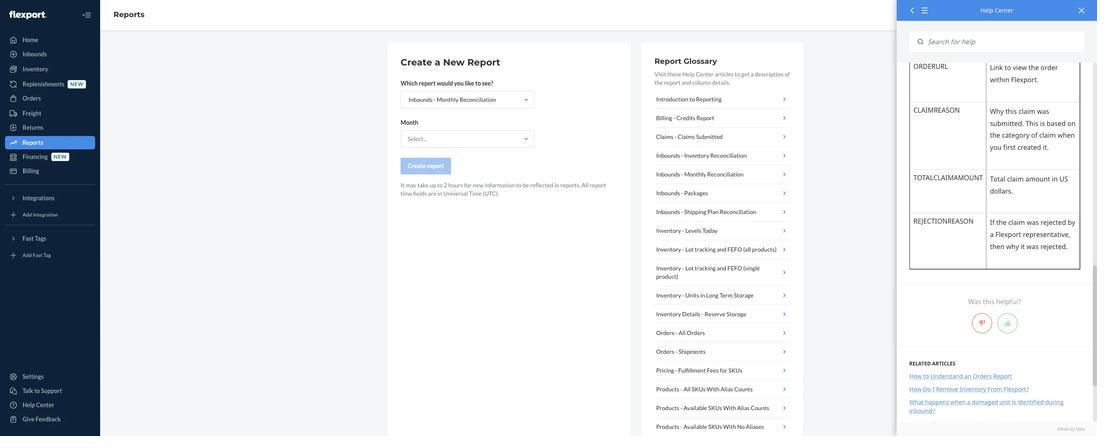 Task type: locate. For each thing, give the bounding box(es) containing it.
- down fulfillment
[[681, 386, 683, 393]]

storage right reserve
[[727, 311, 746, 318]]

help inside visit these help center articles to get a description of the report and column details.
[[683, 71, 695, 78]]

claims down credits in the top of the page
[[678, 133, 695, 140]]

center down talk to support
[[36, 402, 54, 409]]

0 vertical spatial in
[[555, 182, 559, 189]]

units
[[686, 292, 699, 299]]

add
[[23, 212, 32, 218], [23, 252, 32, 259]]

1 vertical spatial counts
[[751, 404, 769, 412]]

flexport logo image
[[9, 11, 47, 19]]

center up "search" search box on the right of page
[[995, 6, 1013, 14]]

what is flexport's order claims policy?
[[909, 420, 1016, 428]]

0 vertical spatial help center
[[981, 6, 1013, 14]]

elevio by dixa
[[1058, 426, 1085, 432]]

inbounds for 'inbounds - packages' button at the right top of the page
[[656, 189, 680, 197]]

lot inside the inventory - lot tracking and fefo (all products) button
[[686, 246, 694, 253]]

orders up freight
[[23, 95, 41, 102]]

1 horizontal spatial a
[[751, 71, 754, 78]]

- up inventory - units in long term storage
[[682, 265, 684, 272]]

fast tags button
[[5, 232, 95, 245]]

0 horizontal spatial a
[[435, 57, 441, 68]]

reserve
[[705, 311, 726, 318]]

inbounds down the 'inbounds - packages'
[[656, 208, 680, 215]]

counts
[[734, 386, 753, 393], [751, 404, 769, 412]]

0 horizontal spatial reports link
[[5, 136, 95, 149]]

1 horizontal spatial is
[[1012, 398, 1016, 406]]

reconciliation down like
[[460, 96, 496, 103]]

a
[[435, 57, 441, 68], [751, 71, 754, 78], [967, 398, 971, 406]]

2 horizontal spatial center
[[995, 6, 1013, 14]]

new for replenishments
[[70, 81, 83, 87]]

a right get
[[751, 71, 754, 78]]

in right are
[[438, 190, 442, 197]]

- down products - all skus with alias counts
[[681, 404, 683, 412]]

products - all skus with alias counts
[[656, 386, 753, 393]]

- left shipping
[[681, 208, 683, 215]]

1 vertical spatial inbounds - monthly reconciliation
[[656, 171, 744, 178]]

2 vertical spatial all
[[684, 386, 691, 393]]

Search search field
[[924, 31, 1085, 52]]

2 products from the top
[[656, 404, 679, 412]]

inventory - lot tracking and fefo (single product) button
[[655, 259, 791, 286]]

inventory link
[[5, 63, 95, 76]]

- right pricing at the bottom right
[[675, 367, 677, 374]]

1 vertical spatial add
[[23, 252, 32, 259]]

close navigation image
[[82, 10, 92, 20]]

- left the levels
[[682, 227, 684, 234]]

0 horizontal spatial for
[[464, 182, 472, 189]]

help center up "search" search box on the right of page
[[981, 6, 1013, 14]]

create for create a new report
[[401, 57, 432, 68]]

tracking
[[695, 246, 716, 253], [695, 265, 716, 272]]

0 vertical spatial alias
[[721, 386, 733, 393]]

1 vertical spatial lot
[[686, 265, 694, 272]]

report glossary
[[655, 57, 717, 66]]

1 vertical spatial storage
[[727, 311, 746, 318]]

elevio
[[1058, 426, 1069, 432]]

billing down introduction
[[656, 114, 672, 121]]

plan
[[708, 208, 719, 215]]

to left 2
[[437, 182, 443, 189]]

report up up
[[427, 162, 444, 169]]

2 vertical spatial a
[[967, 398, 971, 406]]

1 vertical spatial products
[[656, 404, 679, 412]]

all up orders - shipments
[[679, 329, 686, 336]]

articles up 'details.'
[[715, 71, 734, 78]]

inventory
[[23, 66, 48, 73], [684, 152, 709, 159], [656, 227, 681, 234], [656, 246, 681, 253], [656, 265, 681, 272], [656, 292, 681, 299], [656, 311, 681, 318], [960, 385, 986, 393]]

orders for orders - shipments
[[656, 348, 675, 355]]

inbounds inside inbounds - inventory reconciliation button
[[656, 152, 680, 159]]

1 vertical spatial in
[[438, 190, 442, 197]]

tracking for (single
[[695, 265, 716, 272]]

0 horizontal spatial alias
[[721, 386, 733, 393]]

- down the billing - credits report
[[675, 133, 677, 140]]

0 vertical spatial add
[[23, 212, 32, 218]]

- inside button
[[682, 292, 684, 299]]

1 horizontal spatial inbounds - monthly reconciliation
[[656, 171, 744, 178]]

products inside 'button'
[[656, 423, 679, 430]]

add left integration
[[23, 212, 32, 218]]

with down products - all skus with alias counts button
[[723, 404, 736, 412]]

0 vertical spatial is
[[1012, 398, 1016, 406]]

how to understand an orders report
[[909, 372, 1012, 380]]

for inside button
[[720, 367, 728, 374]]

0 vertical spatial center
[[995, 6, 1013, 14]]

add for add fast tag
[[23, 252, 32, 259]]

home
[[23, 36, 38, 43]]

fefo left (single
[[728, 265, 742, 272]]

tracking inside inventory - lot tracking and fefo (single product)
[[695, 265, 716, 272]]

0 vertical spatial counts
[[734, 386, 753, 393]]

how do i remove inventory from flexport?
[[909, 385, 1029, 393]]

1 vertical spatial for
[[720, 367, 728, 374]]

fees
[[707, 367, 719, 374]]

0 vertical spatial for
[[464, 182, 472, 189]]

1 products from the top
[[656, 386, 679, 393]]

2 horizontal spatial in
[[700, 292, 705, 299]]

in left reports.
[[555, 182, 559, 189]]

billing inside button
[[656, 114, 672, 121]]

fefo inside inventory - lot tracking and fefo (single product)
[[728, 265, 742, 272]]

0 vertical spatial create
[[401, 57, 432, 68]]

- inside 'button'
[[702, 311, 704, 318]]

inventory inside button
[[656, 292, 681, 299]]

and inside inventory - lot tracking and fefo (single product)
[[717, 265, 726, 272]]

with left no
[[723, 423, 736, 430]]

0 horizontal spatial center
[[36, 402, 54, 409]]

help up give
[[23, 402, 35, 409]]

are
[[428, 190, 437, 197]]

help center inside help center link
[[23, 402, 54, 409]]

claims down what happens when a damaged unit is identified during inbound?
[[978, 420, 996, 428]]

report up these
[[655, 57, 682, 66]]

lot up units
[[686, 265, 694, 272]]

available down the products - available skus with alias counts
[[684, 423, 707, 430]]

- for the inventory - lot tracking and fefo (all products) button
[[682, 246, 684, 253]]

which
[[401, 80, 418, 87]]

monthly
[[437, 96, 459, 103], [684, 171, 706, 178]]

0 vertical spatial lot
[[686, 246, 694, 253]]

1 vertical spatial available
[[684, 423, 707, 430]]

new for financing
[[54, 154, 67, 160]]

inventory for inventory details - reserve storage
[[656, 311, 681, 318]]

all for products
[[684, 386, 691, 393]]

reconciliation down claims - claims submitted button
[[710, 152, 747, 159]]

would
[[437, 80, 453, 87]]

for inside "it may take up to 2 hours for new information to be reflected in reports. all report time fields are in universal time (utc)."
[[464, 182, 472, 189]]

1 horizontal spatial center
[[696, 71, 714, 78]]

new up billing link
[[54, 154, 67, 160]]

- for inbounds - monthly reconciliation button
[[681, 171, 683, 178]]

2 vertical spatial center
[[36, 402, 54, 409]]

inventory - units in long term storage
[[656, 292, 754, 299]]

report down reporting
[[697, 114, 714, 121]]

available down products - all skus with alias counts
[[684, 404, 707, 412]]

to left reporting
[[690, 96, 695, 103]]

like
[[465, 80, 474, 87]]

with inside products - available skus with no aliases 'button'
[[723, 423, 736, 430]]

0 vertical spatial tracking
[[695, 246, 716, 253]]

0 horizontal spatial reports
[[23, 139, 43, 146]]

inbounds inside inbounds - shipping plan reconciliation button
[[656, 208, 680, 215]]

- left units
[[682, 292, 684, 299]]

1 vertical spatial a
[[751, 71, 754, 78]]

up
[[430, 182, 436, 189]]

1 vertical spatial billing
[[23, 167, 39, 174]]

- for pricing - fulfillment fees for skus button
[[675, 367, 677, 374]]

orders for orders - all orders
[[656, 329, 675, 336]]

inbounds for inbounds - monthly reconciliation button
[[656, 171, 680, 178]]

1 vertical spatial create
[[408, 162, 426, 169]]

for
[[464, 182, 472, 189], [720, 367, 728, 374]]

order
[[960, 420, 976, 428]]

report left would
[[419, 80, 436, 87]]

integrations button
[[5, 192, 95, 205]]

for right the fees
[[720, 367, 728, 374]]

fast inside dropdown button
[[23, 235, 34, 242]]

inbounds up the 'inbounds - packages'
[[656, 171, 680, 178]]

- for inventory - lot tracking and fefo (single product) button
[[682, 265, 684, 272]]

0 vertical spatial new
[[70, 81, 83, 87]]

with inside products - available skus with alias counts button
[[723, 404, 736, 412]]

- for products - available skus with alias counts button
[[681, 404, 683, 412]]

1 vertical spatial tracking
[[695, 265, 716, 272]]

0 vertical spatial what
[[909, 398, 924, 406]]

1 horizontal spatial monthly
[[684, 171, 706, 178]]

- up the 'inbounds - packages'
[[681, 171, 683, 178]]

settings link
[[5, 370, 95, 384]]

inbounds inside inbounds - monthly reconciliation button
[[656, 171, 680, 178]]

alias up no
[[737, 404, 750, 412]]

tracking down today
[[695, 246, 716, 253]]

is down the 'inbound?'
[[925, 420, 930, 428]]

inventory down an
[[960, 385, 986, 393]]

returns link
[[5, 121, 95, 134]]

universal
[[444, 190, 468, 197]]

- down which report would you like to see?
[[434, 96, 436, 103]]

0 vertical spatial reports
[[114, 10, 145, 19]]

pricing - fulfillment fees for skus button
[[655, 361, 791, 380]]

products - available skus with no aliases
[[656, 423, 764, 430]]

create inside button
[[408, 162, 426, 169]]

0 horizontal spatial monthly
[[437, 96, 459, 103]]

what up the 'inbound?'
[[909, 398, 924, 406]]

help down report glossary
[[683, 71, 695, 78]]

give feedback
[[23, 416, 61, 423]]

is
[[1012, 398, 1016, 406], [925, 420, 930, 428]]

skus inside button
[[729, 367, 743, 374]]

inbounds - inventory reconciliation
[[656, 152, 747, 159]]

fefo for (single
[[728, 265, 742, 272]]

how left do
[[909, 385, 922, 393]]

report inside button
[[697, 114, 714, 121]]

2 how from the top
[[909, 385, 922, 393]]

to
[[735, 71, 740, 78], [475, 80, 481, 87], [690, 96, 695, 103], [437, 182, 443, 189], [516, 182, 522, 189], [923, 372, 929, 380], [34, 387, 40, 394]]

inbounds down claims - claims submitted
[[656, 152, 680, 159]]

1 vertical spatial help center
[[23, 402, 54, 409]]

2 horizontal spatial help
[[981, 6, 994, 14]]

inventory for inventory - lot tracking and fefo (all products)
[[656, 246, 681, 253]]

shipping
[[684, 208, 706, 215]]

1 vertical spatial is
[[925, 420, 930, 428]]

1 what from the top
[[909, 398, 924, 406]]

- inside inventory - lot tracking and fefo (single product)
[[682, 265, 684, 272]]

1 how from the top
[[909, 372, 922, 380]]

is right unit
[[1012, 398, 1016, 406]]

alias inside products - available skus with alias counts button
[[737, 404, 750, 412]]

0 vertical spatial fast
[[23, 235, 34, 242]]

when
[[951, 398, 966, 406]]

1 horizontal spatial reports
[[114, 10, 145, 19]]

1 horizontal spatial new
[[70, 81, 83, 87]]

what
[[909, 398, 924, 406], [909, 420, 924, 428]]

take
[[418, 182, 429, 189]]

how
[[909, 372, 922, 380], [909, 385, 922, 393]]

2 horizontal spatial new
[[473, 182, 484, 189]]

1 horizontal spatial articles
[[932, 360, 956, 367]]

today
[[703, 227, 718, 234]]

2 add from the top
[[23, 252, 32, 259]]

inventory - lot tracking and fefo (all products) button
[[655, 240, 791, 259]]

1 vertical spatial and
[[717, 246, 726, 253]]

0 horizontal spatial help
[[23, 402, 35, 409]]

inventory down 'product)'
[[656, 292, 681, 299]]

inbounds
[[23, 51, 47, 58], [409, 96, 432, 103], [656, 152, 680, 159], [656, 171, 680, 178], [656, 189, 680, 197], [656, 208, 680, 215]]

0 vertical spatial storage
[[734, 292, 754, 299]]

monthly up packages
[[684, 171, 706, 178]]

0 horizontal spatial is
[[925, 420, 930, 428]]

1 horizontal spatial for
[[720, 367, 728, 374]]

submitted
[[696, 133, 723, 140]]

inventory for inventory - units in long term storage
[[656, 292, 681, 299]]

inbounds - monthly reconciliation down which report would you like to see?
[[409, 96, 496, 103]]

storage inside inventory details - reserve storage 'button'
[[727, 311, 746, 318]]

support
[[41, 387, 62, 394]]

3 products from the top
[[656, 423, 679, 430]]

lot inside inventory - lot tracking and fefo (single product)
[[686, 265, 694, 272]]

- left packages
[[681, 189, 683, 197]]

what inside what happens when a damaged unit is identified during inbound?
[[909, 398, 924, 406]]

time
[[401, 190, 412, 197]]

settings
[[23, 373, 44, 380]]

0 vertical spatial help
[[981, 6, 994, 14]]

with for products - all skus with alias counts
[[707, 386, 720, 393]]

1 vertical spatial with
[[723, 404, 736, 412]]

identified
[[1018, 398, 1044, 406]]

- inside button
[[675, 367, 677, 374]]

0 horizontal spatial inbounds - monthly reconciliation
[[409, 96, 496, 103]]

1 horizontal spatial billing
[[656, 114, 672, 121]]

2 tracking from the top
[[695, 265, 716, 272]]

and inside visit these help center articles to get a description of the report and column details.
[[682, 79, 691, 86]]

report up see?
[[467, 57, 500, 68]]

2 vertical spatial products
[[656, 423, 679, 430]]

products for products - available skus with no aliases
[[656, 423, 679, 430]]

products - available skus with no aliases button
[[655, 418, 791, 436]]

0 horizontal spatial help center
[[23, 402, 54, 409]]

do
[[923, 385, 931, 393]]

0 vertical spatial and
[[682, 79, 691, 86]]

all right reports.
[[582, 182, 589, 189]]

storage right term
[[734, 292, 754, 299]]

1 horizontal spatial reports link
[[114, 10, 145, 19]]

products - all skus with alias counts button
[[655, 380, 791, 399]]

1 horizontal spatial alias
[[737, 404, 750, 412]]

of
[[785, 71, 790, 78]]

0 vertical spatial available
[[684, 404, 707, 412]]

to left get
[[735, 71, 740, 78]]

1 vertical spatial how
[[909, 385, 922, 393]]

fast tags
[[23, 235, 46, 242]]

inventory up 'product)'
[[656, 265, 681, 272]]

2 vertical spatial with
[[723, 423, 736, 430]]

1 available from the top
[[684, 404, 707, 412]]

help center up give feedback
[[23, 402, 54, 409]]

report
[[664, 79, 681, 86], [419, 80, 436, 87], [427, 162, 444, 169], [590, 182, 606, 189]]

2 horizontal spatial a
[[967, 398, 971, 406]]

for up time
[[464, 182, 472, 189]]

shipments
[[679, 348, 706, 355]]

inbounds - monthly reconciliation down inbounds - inventory reconciliation
[[656, 171, 744, 178]]

related articles
[[909, 360, 956, 367]]

1 tracking from the top
[[695, 246, 716, 253]]

0 vertical spatial how
[[909, 372, 922, 380]]

0 vertical spatial billing
[[656, 114, 672, 121]]

0 vertical spatial with
[[707, 386, 720, 393]]

and down the inventory - lot tracking and fefo (all products) button
[[717, 265, 726, 272]]

0 vertical spatial products
[[656, 386, 679, 393]]

available for products - available skus with no aliases
[[684, 423, 707, 430]]

billing for billing - credits report
[[656, 114, 672, 121]]

0 vertical spatial monthly
[[437, 96, 459, 103]]

with down the fees
[[707, 386, 720, 393]]

a inside what happens when a damaged unit is identified during inbound?
[[967, 398, 971, 406]]

all inside products - all skus with alias counts button
[[684, 386, 691, 393]]

to inside visit these help center articles to get a description of the report and column details.
[[735, 71, 740, 78]]

glossary
[[684, 57, 717, 66]]

a left new
[[435, 57, 441, 68]]

0 vertical spatial fefo
[[728, 246, 742, 253]]

inventory left the levels
[[656, 227, 681, 234]]

2 vertical spatial new
[[473, 182, 484, 189]]

understand
[[931, 372, 963, 380]]

2 what from the top
[[909, 420, 924, 428]]

orders up pricing at the bottom right
[[656, 348, 675, 355]]

inventory - levels today
[[656, 227, 718, 234]]

orders for orders
[[23, 95, 41, 102]]

orders up orders - shipments
[[656, 329, 675, 336]]

2 vertical spatial in
[[700, 292, 705, 299]]

inbounds down home at the left top
[[23, 51, 47, 58]]

- for orders - shipments button in the bottom right of the page
[[676, 348, 678, 355]]

1 lot from the top
[[686, 246, 694, 253]]

you
[[454, 80, 464, 87]]

inbounds inside 'inbounds - packages' button
[[656, 189, 680, 197]]

1 add from the top
[[23, 212, 32, 218]]

a inside visit these help center articles to get a description of the report and column details.
[[751, 71, 754, 78]]

help
[[981, 6, 994, 14], [683, 71, 695, 78], [23, 402, 35, 409]]

orders inside orders - shipments button
[[656, 348, 675, 355]]

remove
[[936, 385, 958, 393]]

fefo
[[728, 246, 742, 253], [728, 265, 742, 272]]

and down "inventory - levels today" button
[[717, 246, 726, 253]]

1 fefo from the top
[[728, 246, 742, 253]]

no
[[737, 423, 745, 430]]

all inside orders - all orders button
[[679, 329, 686, 336]]

orders inside orders 'link'
[[23, 95, 41, 102]]

1 vertical spatial new
[[54, 154, 67, 160]]

to right talk
[[34, 387, 40, 394]]

counts inside products - available skus with alias counts button
[[751, 404, 769, 412]]

1 vertical spatial help
[[683, 71, 695, 78]]

- down inventory - levels today
[[682, 246, 684, 253]]

0 vertical spatial reports link
[[114, 10, 145, 19]]

2 fefo from the top
[[728, 265, 742, 272]]

orders
[[23, 95, 41, 102], [656, 329, 675, 336], [687, 329, 705, 336], [656, 348, 675, 355], [973, 372, 992, 380]]

monthly down which report would you like to see?
[[437, 96, 459, 103]]

with inside products - all skus with alias counts button
[[707, 386, 720, 393]]

in left long at bottom right
[[700, 292, 705, 299]]

- inside 'button'
[[681, 423, 683, 430]]

0 horizontal spatial new
[[54, 154, 67, 160]]

report right reports.
[[590, 182, 606, 189]]

new up orders 'link' on the top of the page
[[70, 81, 83, 87]]

skus up products - available skus with no aliases
[[708, 404, 722, 412]]

- for orders - all orders button
[[676, 329, 678, 336]]

inbounds - monthly reconciliation inside button
[[656, 171, 744, 178]]

inventory down inventory - levels today
[[656, 246, 681, 253]]

alias inside products - all skus with alias counts button
[[721, 386, 733, 393]]

introduction to reporting
[[656, 96, 722, 103]]

articles up understand
[[932, 360, 956, 367]]

billing for billing
[[23, 167, 39, 174]]

inbounds - shipping plan reconciliation
[[656, 208, 756, 215]]

help up "search" search box on the right of page
[[981, 6, 994, 14]]

- left shipments
[[676, 348, 678, 355]]

by
[[1070, 426, 1075, 432]]

with
[[707, 386, 720, 393], [723, 404, 736, 412], [723, 423, 736, 430]]

2 available from the top
[[684, 423, 707, 430]]

inventory - lot tracking and fefo (single product)
[[656, 265, 760, 280]]

counts up the "aliases"
[[751, 404, 769, 412]]

skus inside 'button'
[[708, 423, 722, 430]]

to left be
[[516, 182, 522, 189]]

1 horizontal spatial help center
[[981, 6, 1013, 14]]

storage inside the inventory - units in long term storage button
[[734, 292, 754, 299]]

inbounds for inbounds - inventory reconciliation button
[[656, 152, 680, 159]]

- up orders - shipments
[[676, 329, 678, 336]]

1 horizontal spatial help
[[683, 71, 695, 78]]

fast left tags
[[23, 235, 34, 242]]

new up time
[[473, 182, 484, 189]]

0 horizontal spatial articles
[[715, 71, 734, 78]]

to inside button
[[34, 387, 40, 394]]

skus for products - available skus with no aliases
[[708, 423, 722, 430]]

available inside button
[[684, 404, 707, 412]]

fefo left the (all
[[728, 246, 742, 253]]

0 vertical spatial a
[[435, 57, 441, 68]]

- for billing - credits report button
[[673, 114, 675, 121]]

products for products - available skus with alias counts
[[656, 404, 679, 412]]

new
[[70, 81, 83, 87], [54, 154, 67, 160], [473, 182, 484, 189]]

inventory inside inventory - lot tracking and fefo (single product)
[[656, 265, 681, 272]]

0 vertical spatial articles
[[715, 71, 734, 78]]

available inside 'button'
[[684, 423, 707, 430]]

counts inside products - all skus with alias counts button
[[734, 386, 753, 393]]

a right when
[[967, 398, 971, 406]]

1 vertical spatial monthly
[[684, 171, 706, 178]]

inventory details - reserve storage button
[[655, 305, 791, 324]]

skus down the products - available skus with alias counts
[[708, 423, 722, 430]]

reports link
[[114, 10, 145, 19], [5, 136, 95, 149]]

inventory inside 'button'
[[656, 311, 681, 318]]

1 vertical spatial what
[[909, 420, 924, 428]]

inbounds - monthly reconciliation button
[[655, 165, 791, 184]]

during
[[1045, 398, 1064, 406]]

create
[[401, 57, 432, 68], [408, 162, 426, 169]]

with for products - available skus with alias counts
[[723, 404, 736, 412]]

what happens when a damaged unit is identified during inbound?
[[909, 398, 1064, 415]]

2 lot from the top
[[686, 265, 694, 272]]

1 vertical spatial fefo
[[728, 265, 742, 272]]



Task type: vqa. For each thing, say whether or not it's contained in the screenshot.
Select report type
no



Task type: describe. For each thing, give the bounding box(es) containing it.
products)
[[752, 246, 777, 253]]

talk
[[23, 387, 33, 394]]

introduction
[[656, 96, 689, 103]]

create for create report
[[408, 162, 426, 169]]

it may take up to 2 hours for new information to be reflected in reports. all report time fields are in universal time (utc).
[[401, 182, 606, 197]]

(all
[[743, 246, 751, 253]]

returns
[[23, 124, 43, 131]]

tags
[[35, 235, 46, 242]]

inbounds - inventory reconciliation button
[[655, 146, 791, 165]]

what for what is flexport's order claims policy?
[[909, 420, 924, 428]]

orders link
[[5, 92, 95, 105]]

inventory details - reserve storage
[[656, 311, 746, 318]]

1 vertical spatial fast
[[33, 252, 42, 259]]

policy?
[[997, 420, 1016, 428]]

integrations
[[23, 194, 55, 202]]

inbounds inside inbounds link
[[23, 51, 47, 58]]

1 vertical spatial reports
[[23, 139, 43, 146]]

integration
[[33, 212, 58, 218]]

add fast tag link
[[5, 249, 95, 262]]

products - available skus with alias counts button
[[655, 399, 791, 418]]

is inside what happens when a damaged unit is identified during inbound?
[[1012, 398, 1016, 406]]

and for inventory - lot tracking and fefo (all products)
[[717, 246, 726, 253]]

1 vertical spatial reports link
[[5, 136, 95, 149]]

inventory down claims - claims submitted
[[684, 152, 709, 159]]

articles inside visit these help center articles to get a description of the report and column details.
[[715, 71, 734, 78]]

long
[[706, 292, 719, 299]]

flexport?
[[1004, 385, 1029, 393]]

levels
[[686, 227, 701, 234]]

how for how to understand an orders report
[[909, 372, 922, 380]]

orders up shipments
[[687, 329, 705, 336]]

time
[[469, 190, 482, 197]]

alias for products - all skus with alias counts
[[721, 386, 733, 393]]

inventory for inventory
[[23, 66, 48, 73]]

inbounds down which
[[409, 96, 432, 103]]

column
[[692, 79, 711, 86]]

create a new report
[[401, 57, 500, 68]]

what for what happens when a damaged unit is identified during inbound?
[[909, 398, 924, 406]]

billing link
[[5, 164, 95, 178]]

home link
[[5, 33, 95, 47]]

inventory - units in long term storage button
[[655, 286, 791, 305]]

report inside button
[[427, 162, 444, 169]]

0 vertical spatial inbounds - monthly reconciliation
[[409, 96, 496, 103]]

- for "inventory - levels today" button
[[682, 227, 684, 234]]

report inside "it may take up to 2 hours for new information to be reflected in reports. all report time fields are in universal time (utc)."
[[590, 182, 606, 189]]

- for inbounds - shipping plan reconciliation button
[[681, 208, 683, 215]]

fefo for (all
[[728, 246, 742, 253]]

was
[[968, 297, 981, 306]]

all for orders
[[679, 329, 686, 336]]

claims - claims submitted
[[656, 133, 723, 140]]

- for claims - claims submitted button
[[675, 133, 677, 140]]

counts for products - available skus with alias counts
[[751, 404, 769, 412]]

inventory for inventory - levels today
[[656, 227, 681, 234]]

2 horizontal spatial claims
[[978, 420, 996, 428]]

add integration link
[[5, 208, 95, 222]]

to inside button
[[690, 96, 695, 103]]

tag
[[43, 252, 51, 259]]

new inside "it may take up to 2 hours for new information to be reflected in reports. all report time fields are in universal time (utc)."
[[473, 182, 484, 189]]

skus for products - available skus with alias counts
[[708, 404, 722, 412]]

freight
[[23, 110, 41, 117]]

alias for products - available skus with alias counts
[[737, 404, 750, 412]]

it
[[401, 182, 405, 189]]

tracking for (all
[[695, 246, 716, 253]]

with for products - available skus with no aliases
[[723, 423, 736, 430]]

in inside button
[[700, 292, 705, 299]]

this
[[983, 297, 995, 306]]

orders - shipments
[[656, 348, 706, 355]]

center inside visit these help center articles to get a description of the report and column details.
[[696, 71, 714, 78]]

and for inventory - lot tracking and fefo (single product)
[[717, 265, 726, 272]]

term
[[720, 292, 733, 299]]

1 horizontal spatial claims
[[678, 133, 695, 140]]

talk to support
[[23, 387, 62, 394]]

0 horizontal spatial in
[[438, 190, 442, 197]]

aliases
[[746, 423, 764, 430]]

visit these help center articles to get a description of the report and column details.
[[655, 71, 790, 86]]

2 vertical spatial help
[[23, 402, 35, 409]]

available for products - available skus with alias counts
[[684, 404, 707, 412]]

to right like
[[475, 80, 481, 87]]

inbounds - packages button
[[655, 184, 791, 203]]

lot for inventory - lot tracking and fefo (all products)
[[686, 246, 694, 253]]

hours
[[448, 182, 463, 189]]

inventory for inventory - lot tracking and fefo (single product)
[[656, 265, 681, 272]]

fields
[[413, 190, 427, 197]]

may
[[406, 182, 416, 189]]

all inside "it may take up to 2 hours for new information to be reflected in reports. all report time fields are in universal time (utc)."
[[582, 182, 589, 189]]

damaged
[[972, 398, 998, 406]]

details.
[[712, 79, 731, 86]]

1 vertical spatial articles
[[932, 360, 956, 367]]

reflected
[[530, 182, 553, 189]]

report inside visit these help center articles to get a description of the report and column details.
[[664, 79, 681, 86]]

inbounds for inbounds - shipping plan reconciliation button
[[656, 208, 680, 215]]

0 horizontal spatial claims
[[656, 133, 674, 140]]

elevio by dixa link
[[909, 426, 1085, 432]]

center inside help center link
[[36, 402, 54, 409]]

products for products - all skus with alias counts
[[656, 386, 679, 393]]

introduction to reporting button
[[655, 90, 791, 109]]

add for add integration
[[23, 212, 32, 218]]

add fast tag
[[23, 252, 51, 259]]

- for the inventory - units in long term storage button
[[682, 292, 684, 299]]

inventory - lot tracking and fefo (all products)
[[656, 246, 777, 253]]

pricing
[[656, 367, 674, 374]]

inbounds - shipping plan reconciliation button
[[655, 203, 791, 222]]

- for products - all skus with alias counts button
[[681, 386, 683, 393]]

- for inbounds - inventory reconciliation button
[[681, 152, 683, 159]]

counts for products - all skus with alias counts
[[734, 386, 753, 393]]

orders - all orders
[[656, 329, 705, 336]]

related
[[909, 360, 931, 367]]

these
[[667, 71, 682, 78]]

fulfillment
[[678, 367, 706, 374]]

reconciliation down 'inbounds - packages' button at the right top of the page
[[720, 208, 756, 215]]

details
[[682, 311, 700, 318]]

i
[[933, 385, 935, 393]]

billing - credits report
[[656, 114, 714, 121]]

skus for products - all skus with alias counts
[[692, 386, 706, 393]]

from
[[988, 385, 1002, 393]]

credits
[[677, 114, 695, 121]]

financing
[[23, 153, 48, 160]]

products - available skus with alias counts
[[656, 404, 769, 412]]

reporting
[[696, 96, 722, 103]]

- for products - available skus with no aliases 'button'
[[681, 423, 683, 430]]

orders right an
[[973, 372, 992, 380]]

1 horizontal spatial in
[[555, 182, 559, 189]]

how for how do i remove inventory from flexport?
[[909, 385, 922, 393]]

monthly inside button
[[684, 171, 706, 178]]

create report button
[[401, 158, 451, 174]]

which report would you like to see?
[[401, 80, 493, 87]]

help center link
[[5, 399, 95, 412]]

pricing - fulfillment fees for skus
[[656, 367, 743, 374]]

billing - credits report button
[[655, 109, 791, 128]]

to up do
[[923, 372, 929, 380]]

- for 'inbounds - packages' button at the right top of the page
[[681, 189, 683, 197]]

give feedback button
[[5, 413, 95, 426]]

month
[[401, 119, 418, 126]]

get
[[741, 71, 750, 78]]

an
[[965, 372, 972, 380]]

(utc).
[[483, 190, 499, 197]]

visit
[[655, 71, 666, 78]]

lot for inventory - lot tracking and fefo (single product)
[[686, 265, 694, 272]]

report up from
[[994, 372, 1012, 380]]

reconciliation down inbounds - inventory reconciliation button
[[707, 171, 744, 178]]



